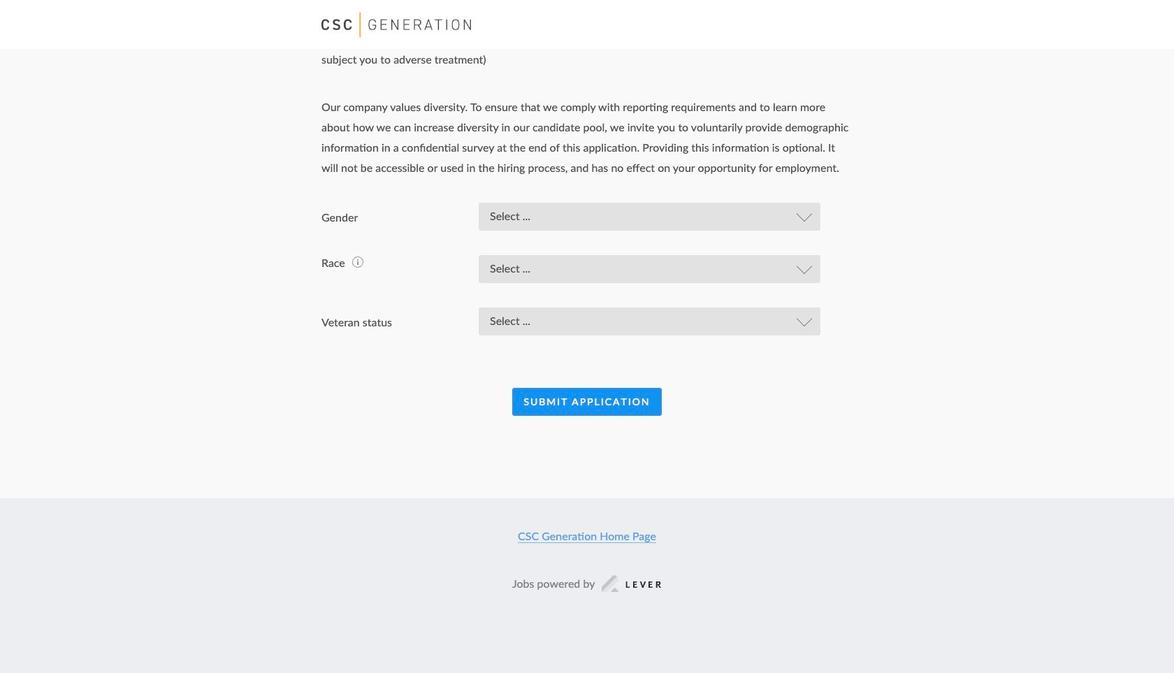 Task type: describe. For each thing, give the bounding box(es) containing it.
click to see details about each option. image
[[352, 257, 363, 268]]

csc generation logo image
[[322, 12, 471, 37]]



Task type: vqa. For each thing, say whether or not it's contained in the screenshot.
lever logo
yes



Task type: locate. For each thing, give the bounding box(es) containing it.
lever logo image
[[602, 576, 662, 593]]



